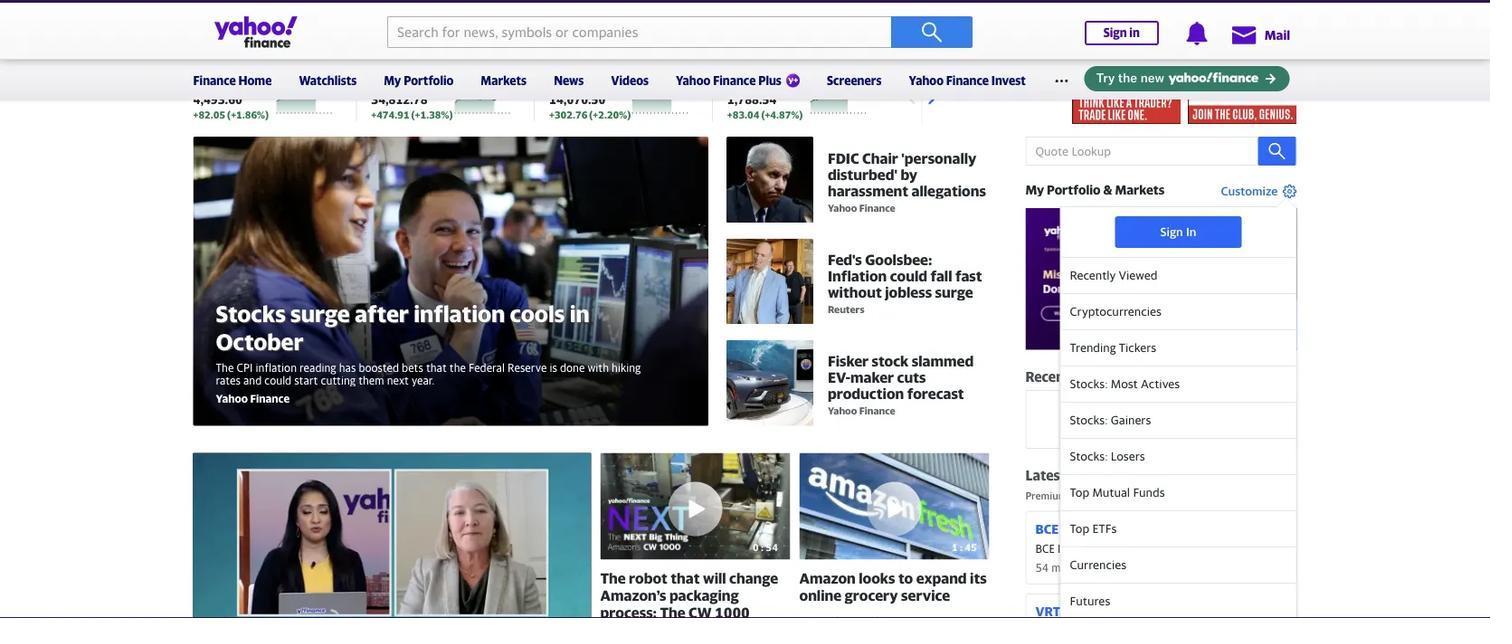 Task type: locate. For each thing, give the bounding box(es) containing it.
0 vertical spatial that
[[426, 361, 447, 374]]

bce down bce link
[[1036, 542, 1055, 555]]

change
[[730, 570, 779, 587]]

1 horizontal spatial the
[[601, 570, 626, 587]]

1 vertical spatial recently
[[1026, 368, 1082, 385]]

1 vertical spatial argus
[[1122, 561, 1150, 574]]

: for 1
[[960, 541, 963, 553]]

viewed up cryptocurrencies
[[1119, 268, 1158, 282]]

1 vertical spatial is
[[1161, 409, 1169, 424]]

that left will
[[671, 570, 700, 587]]

surge
[[935, 284, 974, 301], [291, 300, 350, 327]]

sign inside section
[[1161, 225, 1184, 239]]

1 horizontal spatial my
[[1026, 182, 1045, 197]]

inflation up the
[[414, 300, 505, 327]]

try the new yahoo finance image
[[1085, 66, 1290, 91]]

close
[[1177, 52, 1201, 64]]

0 vertical spatial markets
[[481, 73, 527, 87]]

surge up "reading"
[[291, 300, 350, 327]]

minutes down mail
[[1259, 52, 1297, 64]]

advertisement region down the hours
[[1189, 70, 1297, 124]]

yahoo left russell
[[676, 73, 711, 87]]

2 top from the top
[[1070, 522, 1090, 536]]

nasdaq link
[[549, 73, 590, 87]]

0 vertical spatial 54
[[766, 541, 778, 553]]

reuters
[[828, 303, 865, 315]]

2 stocks: from the top
[[1070, 413, 1108, 427]]

3 stocks: from the top
[[1070, 449, 1108, 463]]

2 : from the left
[[960, 541, 963, 553]]

stocks: left the most on the bottom right of the page
[[1070, 377, 1108, 391]]

markets down quote lookup text field
[[1116, 182, 1165, 197]]

federal
[[469, 361, 505, 374]]

yahoo inside 'stocks surge after inflation cools in october the cpi inflation reading has boosted bets that the federal reserve is done with hiking rates and could start cutting them next year. yahoo finance'
[[216, 392, 248, 405]]

yahoo finance invest
[[909, 73, 1026, 87]]

search image
[[921, 21, 943, 43], [1269, 142, 1287, 160]]

cw
[[689, 604, 712, 618]]

futures link
[[1061, 584, 1297, 618]]

2 horizontal spatial in
[[1203, 52, 1211, 64]]

1 horizontal spatial that
[[671, 570, 700, 587]]

that left the
[[426, 361, 447, 374]]

1 vertical spatial that
[[671, 570, 700, 587]]

the left cw
[[660, 604, 686, 618]]

robot
[[629, 570, 668, 587]]

0 horizontal spatial surge
[[291, 300, 350, 327]]

0 vertical spatial &
[[1104, 182, 1113, 197]]

currencies link
[[1061, 547, 1297, 584]]

0 horizontal spatial sign
[[1104, 26, 1127, 40]]

1 horizontal spatial portfolio
[[1047, 182, 1101, 197]]

could inside 'stocks surge after inflation cools in october the cpi inflation reading has boosted bets that the federal reserve is done with hiking rates and could start cutting them next year. yahoo finance'
[[265, 374, 292, 386]]

0 vertical spatial could
[[890, 267, 928, 284]]

yahoo finance plus link
[[676, 62, 800, 100]]

0 horizontal spatial argus
[[1122, 561, 1150, 574]]

next
[[387, 374, 409, 386]]

russell 2000 1,788.54 +83.04 (+4.87%)
[[728, 73, 803, 120]]

sign in
[[1104, 26, 1140, 40]]

buy
[[1140, 542, 1161, 555]]

bce bce inc.: reaffirming buy 54 minutes ago • argus
[[1036, 521, 1161, 574]]

1 vertical spatial markets
[[1116, 182, 1165, 197]]

in up u.s. in the top of the page
[[1130, 26, 1140, 40]]

yahoo down rates
[[216, 392, 248, 405]]

: right 0
[[761, 541, 764, 553]]

portfolio inside section
[[1047, 182, 1101, 197]]

in right 'cools'
[[570, 300, 590, 327]]

0 vertical spatial recently
[[1070, 268, 1116, 282]]

section containing recently viewed
[[1026, 137, 1297, 618]]

1 : from the left
[[761, 541, 764, 553]]

finance inside yahoo finance invest link
[[947, 73, 989, 87]]

& down quote lookup text field
[[1104, 182, 1113, 197]]

1 top from the top
[[1070, 485, 1090, 499]]

0 vertical spatial bce
[[1036, 521, 1059, 536]]

section
[[1026, 137, 1297, 618]]

0 horizontal spatial could
[[265, 374, 292, 386]]

in
[[1187, 225, 1197, 239]]

1 vertical spatial bce
[[1036, 542, 1055, 555]]

1 horizontal spatial could
[[890, 267, 928, 284]]

top up "inc.:"
[[1070, 522, 1090, 536]]

latest
[[1026, 467, 1066, 484]]

reaffirming
[[1081, 542, 1137, 555]]

markets
[[481, 73, 527, 87], [1116, 182, 1165, 197]]

0
[[753, 541, 759, 553]]

1 vertical spatial 54
[[1036, 561, 1049, 574]]

0 horizontal spatial that
[[426, 361, 447, 374]]

0 horizontal spatial minutes
[[1052, 561, 1091, 574]]

0 vertical spatial recently viewed link
[[1061, 258, 1297, 294]]

1 horizontal spatial 54
[[1036, 561, 1049, 574]]

500
[[218, 73, 239, 87]]

1 vertical spatial my
[[1026, 182, 1045, 197]]

1 vertical spatial sign
[[1161, 225, 1184, 239]]

1 bce from the top
[[1036, 521, 1059, 536]]

1 vertical spatial top
[[1070, 522, 1090, 536]]

stocks: losers link
[[1061, 439, 1297, 475]]

fisker stock slammed ev-maker cuts production forecast image
[[727, 340, 814, 427]]

0 horizontal spatial is
[[550, 361, 557, 374]]

portfolio inside my portfolio link
[[404, 73, 454, 87]]

top down "research"
[[1070, 485, 1090, 499]]

'personally
[[902, 149, 977, 166]]

sign up u.s. in the top of the page
[[1104, 26, 1127, 40]]

0 horizontal spatial inflation
[[256, 361, 297, 374]]

advertisement region
[[306, 0, 1184, 33], [1073, 70, 1182, 124], [1189, 70, 1297, 124]]

yahoo inside fisker stock slammed ev-maker cuts production forecast yahoo finance
[[828, 405, 857, 417]]

stocks: most actives link
[[1061, 366, 1297, 403]]

the left robot
[[601, 570, 626, 587]]

finance home
[[193, 73, 272, 87]]

finance
[[193, 73, 236, 87], [713, 73, 756, 87], [947, 73, 989, 87], [860, 202, 896, 214], [250, 392, 290, 405], [860, 405, 896, 417]]

top inside top mutual funds link
[[1070, 485, 1090, 499]]

0 horizontal spatial in
[[570, 300, 590, 327]]

yahoo down harassment
[[828, 202, 857, 214]]

my right allegations
[[1026, 182, 1045, 197]]

recently viewed down the trending
[[1026, 368, 1132, 385]]

nasdaq 14,070.50 +302.76 (+2.20%)
[[549, 73, 631, 120]]

could right and
[[265, 374, 292, 386]]

recently up cryptocurrencies
[[1070, 268, 1116, 282]]

markets inside section
[[1116, 182, 1165, 197]]

0 vertical spatial portfolio
[[404, 73, 454, 87]]

search image up yahoo finance invest link
[[921, 21, 943, 43]]

stocks: left your at bottom
[[1070, 413, 1108, 427]]

fisker
[[828, 353, 869, 370]]

recently down the trending
[[1026, 368, 1082, 385]]

sign
[[1104, 26, 1127, 40], [1161, 225, 1184, 239]]

recently viewed up cryptocurrencies
[[1070, 268, 1158, 282]]

0 horizontal spatial markets
[[481, 73, 527, 87]]

search image up 'customize' button
[[1269, 142, 1287, 160]]

stocks: inside stocks: losers link
[[1070, 449, 1108, 463]]

stocks: for stocks: most actives
[[1070, 377, 1108, 391]]

gainers
[[1111, 413, 1152, 427]]

boosted
[[359, 361, 399, 374]]

sign for sign in
[[1104, 26, 1127, 40]]

1 vertical spatial search image
[[1269, 142, 1287, 160]]

1 horizontal spatial surge
[[935, 284, 974, 301]]

markets left news
[[481, 73, 527, 87]]

0 vertical spatial top
[[1070, 485, 1090, 499]]

amazon's
[[601, 587, 667, 604]]

notifications image
[[1185, 22, 1209, 45]]

0 horizontal spatial &
[[1104, 182, 1113, 197]]

expand
[[917, 570, 967, 587]]

viewed down trending tickers
[[1085, 368, 1132, 385]]

my for my portfolio & markets
[[1026, 182, 1045, 197]]

production
[[828, 385, 904, 402]]

0 vertical spatial the
[[216, 361, 234, 374]]

funds
[[1134, 485, 1165, 499]]

1 horizontal spatial sign
[[1161, 225, 1184, 239]]

stocks:
[[1070, 377, 1108, 391], [1070, 413, 1108, 427], [1070, 449, 1108, 463]]

inflation down "october"
[[256, 361, 297, 374]]

amazon looks to expand its online grocery service
[[800, 570, 987, 604]]

1 horizontal spatial argus
[[1203, 489, 1230, 501]]

videos link
[[611, 62, 649, 96]]

surge right jobless
[[935, 284, 974, 301]]

1 vertical spatial minutes
[[1052, 561, 1091, 574]]

s&p
[[193, 73, 215, 87]]

news link
[[554, 62, 584, 96]]

yahoo down production
[[828, 405, 857, 417]]

missed the event? image
[[1026, 208, 1297, 350]]

2 horizontal spatial the
[[660, 604, 686, 618]]

1 horizontal spatial &
[[1194, 489, 1201, 501]]

portfolio for my portfolio
[[404, 73, 454, 87]]

top for top mutual funds
[[1070, 485, 1090, 499]]

russell 2000 link
[[728, 73, 797, 87]]

russell
[[728, 73, 765, 87]]

0 vertical spatial search image
[[921, 21, 943, 43]]

: for 0
[[761, 541, 764, 553]]

fed's goolsbee: inflation could fall fast without jobless surge image
[[727, 238, 814, 325]]

sign for sign in
[[1161, 225, 1184, 239]]

is right list
[[1161, 409, 1169, 424]]

argus inside bce bce inc.: reaffirming buy 54 minutes ago • argus
[[1122, 561, 1150, 574]]

1 vertical spatial could
[[265, 374, 292, 386]]

stocks: for stocks: gainers
[[1070, 413, 1108, 427]]

top inside top etfs link
[[1070, 522, 1090, 536]]

trending
[[1070, 341, 1116, 355]]

1 horizontal spatial markets
[[1116, 182, 1165, 197]]

u.s.
[[1116, 52, 1134, 64]]

0 horizontal spatial portfolio
[[404, 73, 454, 87]]

my inside section
[[1026, 182, 1045, 197]]

0 vertical spatial inflation
[[414, 300, 505, 327]]

argus up top etfs link
[[1203, 489, 1230, 501]]

54 down bce link
[[1036, 561, 1049, 574]]

2 vertical spatial stocks:
[[1070, 449, 1108, 463]]

start
[[294, 374, 318, 386]]

bce
[[1036, 521, 1059, 536], [1036, 542, 1055, 555]]

minutes down "inc.:"
[[1052, 561, 1091, 574]]

recently viewed link down the trending
[[1026, 368, 1150, 385]]

is left done
[[550, 361, 557, 374]]

1 vertical spatial stocks:
[[1070, 413, 1108, 427]]

recently
[[1070, 268, 1116, 282], [1026, 368, 1082, 385]]

news
[[554, 73, 584, 87]]

the left cpi
[[216, 361, 234, 374]]

1000
[[715, 604, 750, 618]]

in inside 'stocks surge after inflation cools in october the cpi inflation reading has boosted bets that the federal reserve is done with hiking rates and could start cutting them next year. yahoo finance'
[[570, 300, 590, 327]]

customize
[[1221, 184, 1278, 198]]

could inside fed's goolsbee: inflation could fall fast without jobless surge reuters
[[890, 267, 928, 284]]

+83.04
[[728, 109, 760, 120]]

screeners link
[[827, 62, 882, 96]]

bce up "inc.:"
[[1036, 521, 1059, 536]]

Quote Lookup text field
[[1026, 137, 1297, 166]]

1 vertical spatial the
[[601, 570, 626, 587]]

0 vertical spatial stocks:
[[1070, 377, 1108, 391]]

0 vertical spatial in
[[1130, 26, 1140, 40]]

previous image
[[897, 83, 925, 110]]

customize button
[[1212, 184, 1297, 200]]

them
[[359, 374, 384, 386]]

54 right 0
[[766, 541, 778, 553]]

2 bce from the top
[[1036, 542, 1055, 555]]

amazon looks to expand its online grocery service image
[[800, 453, 990, 560]]

0 horizontal spatial 54
[[766, 541, 778, 553]]

that inside 'stocks surge after inflation cools in october the cpi inflation reading has boosted bets that the federal reserve is done with hiking rates and could start cutting them next year. yahoo finance'
[[426, 361, 447, 374]]

grocery
[[845, 587, 898, 604]]

plus
[[759, 73, 782, 87]]

0 horizontal spatial the
[[216, 361, 234, 374]]

could left fall
[[890, 267, 928, 284]]

year.
[[412, 374, 435, 386]]

: right 1
[[960, 541, 963, 553]]

0 vertical spatial viewed
[[1119, 268, 1158, 282]]

1 horizontal spatial is
[[1161, 409, 1169, 424]]

argus right "•"
[[1122, 561, 1150, 574]]

1 vertical spatial portfolio
[[1047, 182, 1101, 197]]

dow 30 link
[[371, 73, 412, 87]]

empty.
[[1172, 409, 1209, 424]]

2 vertical spatial in
[[570, 300, 590, 327]]

fed's goolsbee: inflation could fall fast without jobless surge reuters
[[828, 251, 982, 315]]

in
[[1130, 26, 1140, 40], [1203, 52, 1211, 64], [570, 300, 590, 327]]

1 horizontal spatial :
[[960, 541, 963, 553]]

your
[[1115, 409, 1139, 424]]

1 stocks: from the top
[[1070, 377, 1108, 391]]

recently viewed link down sign in link
[[1061, 258, 1297, 294]]

fisker stock slammed ev-maker cuts production forecast yahoo finance
[[828, 353, 974, 417]]

mail link
[[1231, 18, 1291, 51]]

cryptocurrencies
[[1070, 304, 1162, 318]]

& right morningstar
[[1194, 489, 1201, 501]]

stocks surge after inflation cools in october the cpi inflation reading has boosted bets that the federal reserve is done with hiking rates and could start cutting them next year. yahoo finance
[[216, 300, 641, 405]]

0 vertical spatial my
[[384, 73, 401, 87]]

stocks: most actives
[[1070, 377, 1180, 391]]

sign left in at right
[[1161, 225, 1184, 239]]

to
[[899, 570, 913, 587]]

my portfolio & markets
[[1026, 182, 1165, 197]]

1 vertical spatial inflation
[[256, 361, 297, 374]]

in left 2
[[1203, 52, 1211, 64]]

cools
[[510, 300, 565, 327]]

0 horizontal spatial :
[[761, 541, 764, 553]]

is
[[550, 361, 557, 374], [1161, 409, 1169, 424]]

(+2.20%)
[[590, 109, 631, 120]]

stocks: up "research"
[[1070, 449, 1108, 463]]

0 vertical spatial minutes
[[1259, 52, 1297, 64]]

stocks: for stocks: losers
[[1070, 449, 1108, 463]]

my up 34,812.78
[[384, 73, 401, 87]]

0 vertical spatial sign
[[1104, 26, 1127, 40]]

yahoo
[[676, 73, 711, 87], [909, 73, 944, 87], [828, 202, 857, 214], [216, 392, 248, 405], [828, 405, 857, 417]]

0 horizontal spatial my
[[384, 73, 401, 87]]

s&p 500 link
[[193, 73, 239, 87]]

0 vertical spatial is
[[550, 361, 557, 374]]

+474.91
[[371, 109, 410, 120]]

inc.:
[[1058, 542, 1078, 555]]

with
[[588, 361, 609, 374]]

recently viewed
[[1070, 268, 1158, 282], [1026, 368, 1132, 385]]



Task type: describe. For each thing, give the bounding box(es) containing it.
fdic chair 'personally disturbed' by harassment allegations yahoo finance
[[828, 149, 986, 214]]

videos
[[611, 73, 649, 87]]

1 vertical spatial in
[[1203, 52, 1211, 64]]

screeners
[[827, 73, 882, 87]]

losers
[[1111, 449, 1146, 463]]

+82.05
[[193, 109, 225, 120]]

yahoo finance premium logo image
[[786, 74, 800, 87]]

fast
[[956, 267, 982, 284]]

45
[[965, 541, 977, 553]]

has
[[339, 361, 356, 374]]

mail
[[1265, 28, 1291, 43]]

that inside the robot that will change amazon's packaging process: the cw 1000
[[671, 570, 700, 587]]

stocks: gainers
[[1070, 413, 1152, 427]]

reports
[[1131, 467, 1182, 484]]

1 vertical spatial &
[[1194, 489, 1201, 501]]

is inside 'stocks surge after inflation cools in october the cpi inflation reading has boosted bets that the federal reserve is done with hiking rates and could start cutting them next year. yahoo finance'
[[550, 361, 557, 374]]

54 inside bce bce inc.: reaffirming buy 54 minutes ago • argus
[[1036, 561, 1049, 574]]

stocks: losers
[[1070, 449, 1146, 463]]

finance inside finance home link
[[193, 73, 236, 87]]

trending tickers
[[1070, 341, 1157, 355]]

and
[[243, 374, 262, 386]]

service
[[902, 587, 951, 604]]

the robot that will change amazon's packaging process: the cw 1000 image
[[601, 453, 791, 560]]

most
[[1111, 377, 1138, 391]]

by
[[901, 166, 918, 183]]

1 horizontal spatial minutes
[[1259, 52, 1297, 64]]

yahoo finance invest link
[[909, 62, 1026, 96]]

portfolio for my portfolio & markets
[[1047, 182, 1101, 197]]

amazon
[[800, 570, 856, 587]]

jobless
[[885, 284, 932, 301]]

2 vertical spatial the
[[660, 604, 686, 618]]

fdic
[[828, 149, 860, 166]]

inflation
[[828, 267, 887, 284]]

bce link
[[1036, 521, 1059, 536]]

player iframe element
[[193, 453, 591, 618]]

u.s. markets close in 2 hours 3 minutes
[[1116, 52, 1297, 64]]

cuts
[[897, 369, 926, 386]]

my for my portfolio
[[384, 73, 401, 87]]

actives
[[1141, 377, 1180, 391]]

1 vertical spatial recently viewed link
[[1026, 368, 1150, 385]]

+302.76
[[549, 109, 588, 120]]

1 vertical spatial recently viewed
[[1026, 368, 1132, 385]]

2000
[[768, 73, 797, 87]]

minutes inside bce bce inc.: reaffirming buy 54 minutes ago • argus
[[1052, 561, 1091, 574]]

analysis
[[1070, 489, 1107, 501]]

home
[[239, 73, 272, 87]]

1 vertical spatial viewed
[[1085, 368, 1132, 385]]

finance inside 'stocks surge after inflation cools in october the cpi inflation reading has boosted bets that the federal reserve is done with hiking rates and could start cutting them next year. yahoo finance'
[[250, 392, 290, 405]]

morningstar
[[1134, 489, 1191, 501]]

cutting
[[321, 374, 356, 386]]

bets
[[402, 361, 423, 374]]

from
[[1109, 489, 1132, 501]]

disturbed'
[[828, 166, 898, 183]]

bullish
[[1250, 605, 1280, 617]]

surge inside fed's goolsbee: inflation could fall fast without jobless surge reuters
[[935, 284, 974, 301]]

research
[[1069, 467, 1128, 484]]

fall
[[931, 267, 953, 284]]

14,070.50
[[549, 93, 606, 107]]

stocks surge after inflation cools in october image
[[193, 137, 709, 426]]

your list is empty.
[[1115, 409, 1209, 424]]

tickers
[[1119, 341, 1157, 355]]

stocks: gainers link
[[1061, 403, 1297, 439]]

the inside 'stocks surge after inflation cools in october the cpi inflation reading has boosted bets that the federal reserve is done with hiking rates and could start cutting them next year. yahoo finance'
[[216, 361, 234, 374]]

mutual
[[1093, 485, 1130, 499]]

rates
[[216, 374, 241, 386]]

packaging
[[670, 587, 739, 604]]

(+1.38%)
[[411, 109, 453, 120]]

0 vertical spatial recently viewed
[[1070, 268, 1158, 282]]

finance inside the yahoo finance plus link
[[713, 73, 756, 87]]

dow
[[371, 73, 395, 87]]

30
[[398, 73, 412, 87]]

premium
[[1026, 489, 1068, 501]]

nasdaq
[[549, 73, 590, 87]]

chair
[[863, 149, 899, 166]]

•
[[1115, 561, 1119, 574]]

fdic chair 'personally disturbed' by harassment allegations image
[[727, 137, 814, 223]]

trending tickers link
[[1061, 330, 1297, 366]]

1 horizontal spatial inflation
[[414, 300, 505, 327]]

top for top etfs
[[1070, 522, 1090, 536]]

2
[[1214, 52, 1220, 64]]

process:
[[601, 604, 657, 618]]

yahoo right screeners
[[909, 73, 944, 87]]

0 vertical spatial argus
[[1203, 489, 1230, 501]]

34,812.78
[[371, 93, 428, 107]]

sign in link
[[1085, 21, 1159, 45]]

next image
[[919, 83, 946, 110]]

my portfolio
[[384, 73, 454, 87]]

advertisement region up russell
[[306, 0, 1184, 33]]

advertisement region down u.s. in the top of the page
[[1073, 70, 1182, 124]]

harassment
[[828, 182, 909, 199]]

surge inside 'stocks surge after inflation cools in october the cpi inflation reading has boosted bets that the federal reserve is done with hiking rates and could start cutting them next year. yahoo finance'
[[291, 300, 350, 327]]

reading
[[300, 361, 336, 374]]

finance inside fisker stock slammed ev-maker cuts production forecast yahoo finance
[[860, 405, 896, 417]]

hiking
[[612, 361, 641, 374]]

latest research reports
[[1026, 467, 1182, 484]]

ago
[[1094, 561, 1112, 574]]

yahoo inside fdic chair 'personally disturbed' by harassment allegations yahoo finance
[[828, 202, 857, 214]]

top mutual funds
[[1070, 485, 1165, 499]]

without
[[828, 284, 882, 301]]

Search for news, symbols or companies text field
[[387, 16, 892, 48]]

1 horizontal spatial search image
[[1269, 142, 1287, 160]]

0 horizontal spatial search image
[[921, 21, 943, 43]]

etfs
[[1093, 522, 1117, 536]]

1 horizontal spatial in
[[1130, 26, 1140, 40]]

finance inside fdic chair 'personally disturbed' by harassment allegations yahoo finance
[[860, 202, 896, 214]]

the
[[450, 361, 466, 374]]

stocks
[[216, 300, 286, 327]]

top mutual funds link
[[1061, 475, 1297, 511]]

my portfolio link
[[384, 62, 454, 96]]

goolsbee:
[[865, 251, 933, 268]]

sign in
[[1161, 225, 1197, 239]]



Task type: vqa. For each thing, say whether or not it's contained in the screenshot.
Date Element
no



